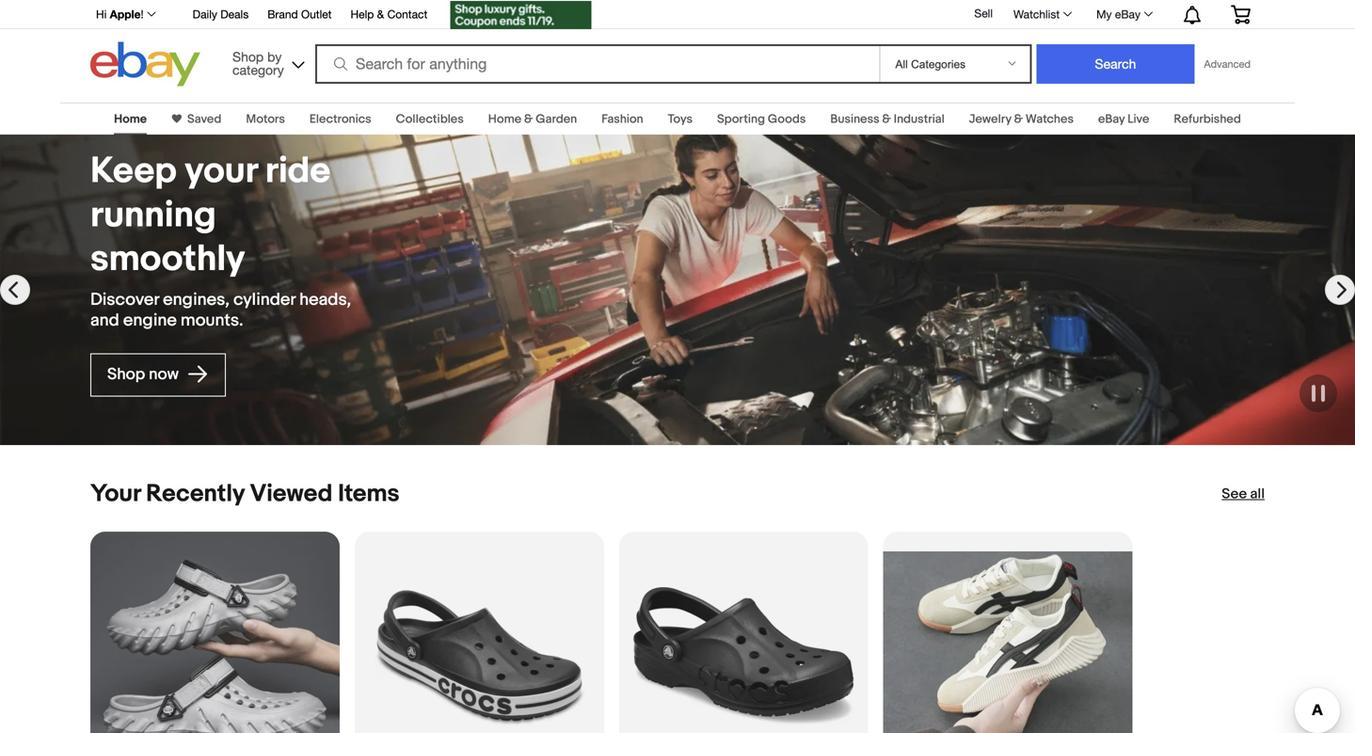 Task type: locate. For each thing, give the bounding box(es) containing it.
0 horizontal spatial home
[[114, 112, 147, 127]]

sell
[[975, 7, 993, 20]]

contact
[[387, 8, 428, 21]]

& right jewelry
[[1014, 112, 1023, 127]]

by
[[267, 49, 282, 64]]

help
[[351, 8, 374, 21]]

my
[[1097, 8, 1112, 21]]

shop left now
[[107, 365, 145, 384]]

your recently viewed items
[[90, 480, 400, 509]]

smoothly
[[90, 238, 245, 282]]

keep
[[90, 150, 177, 193]]

ebay left live
[[1098, 112, 1125, 127]]

shop
[[232, 49, 264, 64], [107, 365, 145, 384]]

viewed
[[250, 480, 333, 509]]

shop inside shop by category
[[232, 49, 264, 64]]

all
[[1250, 486, 1265, 503]]

mounts.
[[181, 310, 243, 331]]

toys
[[668, 112, 693, 127]]

& for home
[[524, 112, 533, 127]]

& right "help"
[[377, 8, 384, 21]]

fashion link
[[602, 112, 643, 127]]

ride
[[265, 150, 330, 193]]

my ebay link
[[1086, 3, 1161, 25]]

get the coupon image
[[450, 1, 591, 29]]

shop inside keep your ride running smoothly main content
[[107, 365, 145, 384]]

jewelry & watches link
[[969, 112, 1074, 127]]

ebay
[[1115, 8, 1141, 21], [1098, 112, 1125, 127]]

watchlist link
[[1003, 3, 1081, 25]]

see
[[1222, 486, 1247, 503]]

shop by category button
[[224, 42, 309, 82]]

1 horizontal spatial home
[[488, 112, 522, 127]]

business
[[831, 112, 880, 127]]

1 vertical spatial ebay
[[1098, 112, 1125, 127]]

engine
[[123, 310, 177, 331]]

shop by category banner
[[86, 0, 1265, 91]]

shop left the by
[[232, 49, 264, 64]]

0 horizontal spatial shop
[[107, 365, 145, 384]]

home left the garden
[[488, 112, 522, 127]]

None submit
[[1037, 44, 1195, 84]]

collectibles link
[[396, 112, 464, 127]]

category
[[232, 62, 284, 78]]

advanced link
[[1195, 45, 1260, 83]]

&
[[377, 8, 384, 21], [524, 112, 533, 127], [882, 112, 891, 127], [1014, 112, 1023, 127]]

hi apple !
[[96, 8, 144, 21]]

home & garden
[[488, 112, 577, 127]]

home up the keep
[[114, 112, 147, 127]]

& inside account navigation
[[377, 8, 384, 21]]

refurbished link
[[1174, 112, 1241, 127]]

outlet
[[301, 8, 332, 21]]

& for help
[[377, 8, 384, 21]]

your
[[90, 480, 141, 509]]

0 vertical spatial shop
[[232, 49, 264, 64]]

sporting goods
[[717, 112, 806, 127]]

ebay right my
[[1115, 8, 1141, 21]]

!
[[141, 8, 144, 21]]

business & industrial
[[831, 112, 945, 127]]

1 vertical spatial shop
[[107, 365, 145, 384]]

see all link
[[1222, 485, 1265, 504]]

goods
[[768, 112, 806, 127]]

your
[[185, 150, 257, 193]]

home & garden link
[[488, 112, 577, 127]]

brand
[[267, 8, 298, 21]]

keep your ride running smoothly discover engines, cylinder heads, and engine mounts.
[[90, 150, 351, 331]]

electronics
[[310, 112, 371, 127]]

& left the garden
[[524, 112, 533, 127]]

1 horizontal spatial shop
[[232, 49, 264, 64]]

brand outlet
[[267, 8, 332, 21]]

brand outlet link
[[267, 5, 332, 25]]

daily
[[193, 8, 217, 21]]

deals
[[220, 8, 249, 21]]

2 home from the left
[[488, 112, 522, 127]]

0 vertical spatial ebay
[[1115, 8, 1141, 21]]

see all
[[1222, 486, 1265, 503]]

& right business
[[882, 112, 891, 127]]

apple
[[110, 8, 141, 21]]

now
[[149, 365, 179, 384]]

sell link
[[966, 7, 1001, 20]]

sporting goods link
[[717, 112, 806, 127]]

home for home & garden
[[488, 112, 522, 127]]

home
[[114, 112, 147, 127], [488, 112, 522, 127]]

none submit inside shop by category banner
[[1037, 44, 1195, 84]]

1 home from the left
[[114, 112, 147, 127]]

items
[[338, 480, 400, 509]]



Task type: vqa. For each thing, say whether or not it's contained in the screenshot.
brand outlet
yes



Task type: describe. For each thing, give the bounding box(es) containing it.
daily deals link
[[193, 5, 249, 25]]

business & industrial link
[[831, 112, 945, 127]]

motors
[[246, 112, 285, 127]]

& for jewelry
[[1014, 112, 1023, 127]]

fashion
[[602, 112, 643, 127]]

ebay live
[[1098, 112, 1150, 127]]

shop by category
[[232, 49, 284, 78]]

shop for shop now
[[107, 365, 145, 384]]

ebay inside account navigation
[[1115, 8, 1141, 21]]

shop now
[[107, 365, 182, 384]]

your recently viewed items link
[[90, 480, 400, 509]]

& for business
[[882, 112, 891, 127]]

motors link
[[246, 112, 285, 127]]

watchlist
[[1014, 8, 1060, 21]]

refurbished
[[1174, 112, 1241, 127]]

garden
[[536, 112, 577, 127]]

jewelry
[[969, 112, 1012, 127]]

help & contact link
[[351, 5, 428, 25]]

heads,
[[299, 289, 351, 310]]

recently
[[146, 480, 245, 509]]

daily deals
[[193, 8, 249, 21]]

Search for anything text field
[[318, 46, 876, 82]]

advanced
[[1204, 58, 1251, 70]]

ebay inside keep your ride running smoothly main content
[[1098, 112, 1125, 127]]

my ebay
[[1097, 8, 1141, 21]]

discover
[[90, 289, 159, 310]]

hi
[[96, 8, 107, 21]]

watches
[[1026, 112, 1074, 127]]

keep your ride running smoothly main content
[[0, 91, 1355, 733]]

and
[[90, 310, 119, 331]]

cylinder
[[233, 289, 296, 310]]

running
[[90, 194, 216, 237]]

toys link
[[668, 112, 693, 127]]

sporting
[[717, 112, 765, 127]]

live
[[1128, 112, 1150, 127]]

saved
[[187, 112, 222, 127]]

industrial
[[894, 112, 945, 127]]

jewelry & watches
[[969, 112, 1074, 127]]

home for home
[[114, 112, 147, 127]]

your shopping cart image
[[1230, 5, 1252, 24]]

collectibles
[[396, 112, 464, 127]]

electronics link
[[310, 112, 371, 127]]

shop for shop by category
[[232, 49, 264, 64]]

account navigation
[[86, 0, 1265, 32]]

engines,
[[163, 289, 230, 310]]

help & contact
[[351, 8, 428, 21]]

saved link
[[182, 112, 222, 127]]

ebay live link
[[1098, 112, 1150, 127]]



